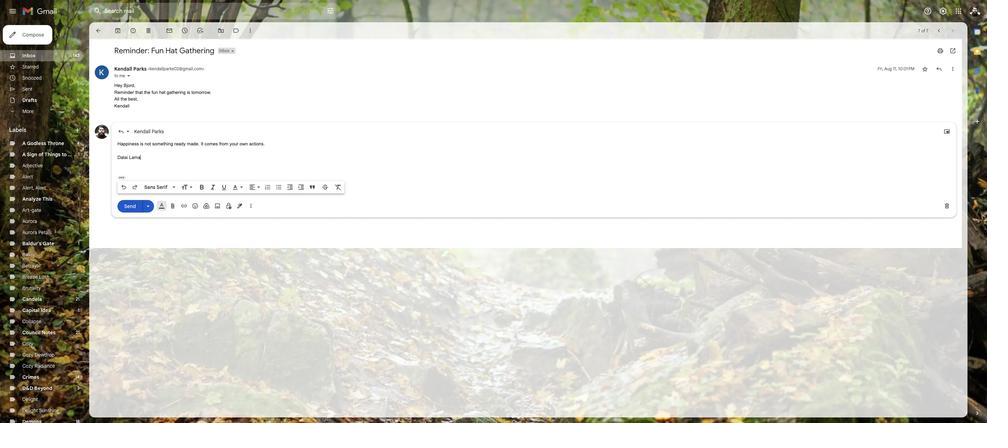 Task type: locate. For each thing, give the bounding box(es) containing it.
sent
[[22, 86, 32, 92]]

advanced search options image
[[324, 4, 338, 18]]

the down reminder
[[121, 97, 127, 102]]

1 for a sign of things to come
[[78, 152, 79, 157]]

1 horizontal spatial alert
[[35, 185, 46, 191]]

1 vertical spatial parks
[[152, 129, 164, 135]]

0 vertical spatial 21
[[76, 297, 79, 302]]

tomorrow.
[[191, 90, 211, 95]]

baldur's gate link
[[22, 241, 54, 247]]

adjective link
[[22, 163, 43, 169]]

4 1 from the top
[[78, 308, 79, 313]]

1 horizontal spatial inbox
[[219, 48, 230, 53]]

d&d beyond link
[[22, 386, 52, 392]]

to left come
[[62, 152, 67, 158]]

1 vertical spatial the
[[121, 97, 127, 102]]

a godless throne
[[22, 141, 64, 147]]

lama
[[129, 155, 140, 160]]

a sign of things to come link
[[22, 152, 82, 158]]

alert up alert,
[[22, 174, 33, 180]]

0 horizontal spatial parks
[[133, 66, 147, 72]]

hat
[[166, 46, 178, 55]]

aurora down art-gate "link"
[[22, 219, 37, 225]]

inbox inside labels 'navigation'
[[22, 53, 36, 59]]

gmail image
[[22, 4, 60, 18]]

cozy
[[22, 341, 33, 348], [22, 352, 33, 359], [22, 364, 33, 370]]

1 vertical spatial cozy
[[22, 352, 33, 359]]

of right sign
[[38, 152, 43, 158]]

parks for kendall parks
[[152, 129, 164, 135]]

1 vertical spatial a
[[22, 152, 26, 158]]

aurora
[[22, 219, 37, 225], [22, 230, 37, 236]]

redo ‪(⌘y)‬ image
[[131, 184, 138, 191]]

0 vertical spatial a
[[22, 141, 26, 147]]

is right gathering
[[187, 90, 190, 95]]

fun
[[151, 46, 164, 55]]

0 horizontal spatial of
[[38, 152, 43, 158]]

6
[[77, 98, 79, 103]]

capital
[[22, 308, 39, 314]]

0 horizontal spatial is
[[140, 142, 143, 147]]

is
[[187, 90, 190, 95], [140, 142, 143, 147]]

crimes link
[[22, 375, 39, 381]]

1 a from the top
[[22, 141, 26, 147]]

cozy for cozy dewdrop
[[22, 352, 33, 359]]

2 1 from the top
[[78, 197, 79, 202]]

betrayal link
[[22, 263, 40, 270]]

parks
[[133, 66, 147, 72], [152, 129, 164, 135]]

the left fun
[[144, 90, 150, 95]]

own
[[240, 142, 248, 147]]

1 1 from the top
[[78, 152, 79, 157]]

collapse
[[22, 319, 41, 325]]

parks left <
[[133, 66, 147, 72]]

insert emoji ‪(⌘⇧2)‬ image
[[192, 203, 199, 210]]

fun
[[152, 90, 158, 95]]

1 horizontal spatial is
[[187, 90, 190, 95]]

gate
[[43, 241, 54, 247]]

d&d
[[22, 386, 33, 392]]

sans serif
[[144, 184, 167, 191]]

delight down delight link
[[22, 408, 38, 415]]

1 horizontal spatial of
[[922, 28, 926, 33]]

of
[[922, 28, 926, 33], [38, 152, 43, 158]]

1 vertical spatial alert
[[35, 185, 46, 191]]

aurora down aurora link
[[22, 230, 37, 236]]

insert signature image
[[236, 203, 243, 210]]

compose
[[22, 32, 44, 38]]

1 vertical spatial aurora
[[22, 230, 37, 236]]

to left me at the top left of page
[[114, 73, 118, 78]]

of inside labels 'navigation'
[[38, 152, 43, 158]]

10:01 pm
[[899, 66, 915, 71]]

parks up something
[[152, 129, 164, 135]]

ready
[[174, 142, 186, 147]]

kendall up me at the top left of page
[[114, 66, 132, 72]]

a for a sign of things to come
[[22, 152, 26, 158]]

settings image
[[939, 7, 948, 15]]

analyze this
[[22, 196, 52, 203]]

cozy down council at bottom
[[22, 341, 33, 348]]

more send options image
[[145, 203, 152, 210]]

sunshine
[[39, 408, 59, 415]]

Search mail text field
[[105, 8, 307, 15]]

breeze lush link
[[22, 274, 50, 281]]

kendall down all
[[114, 103, 129, 109]]

report spam image
[[130, 27, 137, 34]]

>
[[202, 66, 204, 71]]

0 vertical spatial to
[[114, 73, 118, 78]]

0 horizontal spatial inbox
[[22, 53, 36, 59]]

2 delight from the top
[[22, 408, 38, 415]]

2 a from the top
[[22, 152, 26, 158]]

analyze this link
[[22, 196, 52, 203]]

indent less ‪(⌘[)‬ image
[[287, 184, 294, 191]]

1 down 4
[[78, 152, 79, 157]]

the
[[144, 90, 150, 95], [121, 97, 127, 102]]

gathering
[[167, 90, 186, 95]]

a
[[22, 141, 26, 147], [22, 152, 26, 158]]

is left not
[[140, 142, 143, 147]]

alert
[[22, 174, 33, 180], [35, 185, 46, 191]]

cozy down cozy link
[[22, 352, 33, 359]]

inbox inside button
[[219, 48, 230, 53]]

bjord,
[[124, 83, 136, 88]]

alert,
[[22, 185, 34, 191]]

cozy for cozy radiance
[[22, 364, 33, 370]]

0 vertical spatial alert
[[22, 174, 33, 180]]

1 right idea
[[78, 308, 79, 313]]

from
[[219, 142, 228, 147]]

underline ‪(⌘u)‬ image
[[221, 184, 228, 191]]

2 cozy from the top
[[22, 352, 33, 359]]

1 vertical spatial delight
[[22, 408, 38, 415]]

more button
[[0, 106, 84, 117]]

1 7 from the left
[[918, 28, 921, 33]]

candela link
[[22, 297, 42, 303]]

0 vertical spatial the
[[144, 90, 150, 95]]

analyze
[[22, 196, 41, 203]]

1 for analyze this
[[78, 197, 79, 202]]

bold ‪(⌘b)‬ image
[[198, 184, 205, 191]]

kendall for kendall parks < kendallparks02@gmail.com >
[[114, 66, 132, 72]]

a left sign
[[22, 152, 26, 158]]

3 cozy from the top
[[22, 364, 33, 370]]

1 vertical spatial kendall
[[114, 103, 129, 109]]

1 vertical spatial of
[[38, 152, 43, 158]]

tab list
[[968, 22, 987, 399]]

1 cozy from the top
[[22, 341, 33, 348]]

1 vertical spatial to
[[62, 152, 67, 158]]

0 horizontal spatial 7
[[918, 28, 921, 33]]

2 vertical spatial cozy
[[22, 364, 33, 370]]

1 vertical spatial is
[[140, 142, 143, 147]]

remove formatting ‪(⌘\)‬ image
[[335, 184, 342, 191]]

2 aurora from the top
[[22, 230, 37, 236]]

reminder: fun hat gathering
[[114, 46, 214, 55]]

0 vertical spatial is
[[187, 90, 190, 95]]

to me
[[114, 73, 125, 78]]

2 vertical spatial kendall
[[134, 129, 150, 135]]

0 vertical spatial cozy
[[22, 341, 33, 348]]

drafts
[[22, 97, 37, 104]]

21
[[76, 297, 79, 302], [76, 331, 79, 336]]

1 horizontal spatial the
[[144, 90, 150, 95]]

0 vertical spatial kendall
[[114, 66, 132, 72]]

kendall up not
[[134, 129, 150, 135]]

1
[[78, 152, 79, 157], [78, 197, 79, 202], [78, 241, 79, 247], [78, 308, 79, 313]]

more options image
[[249, 203, 253, 210]]

cozy radiance link
[[22, 364, 55, 370]]

kendallparks02@gmail.com
[[150, 66, 202, 71]]

dalai lama
[[117, 155, 140, 160]]

1 horizontal spatial parks
[[152, 129, 164, 135]]

more
[[22, 108, 34, 115]]

aurora petals
[[22, 230, 52, 236]]

show details image
[[127, 74, 131, 78]]

1 right gate
[[78, 241, 79, 247]]

labels image
[[233, 27, 240, 34]]

inbox down move to image
[[219, 48, 230, 53]]

1 aurora from the top
[[22, 219, 37, 225]]

143
[[73, 53, 79, 58]]

Not starred checkbox
[[922, 66, 929, 73]]

1 delight from the top
[[22, 397, 38, 403]]

radiance
[[35, 364, 55, 370]]

0 vertical spatial parks
[[133, 66, 147, 72]]

this
[[42, 196, 52, 203]]

insert files using drive image
[[203, 203, 210, 210]]

starred link
[[22, 64, 39, 70]]

show trimmed content image
[[117, 176, 126, 180]]

4
[[77, 141, 79, 146]]

aurora link
[[22, 219, 37, 225]]

2 7 from the left
[[927, 28, 929, 33]]

best,
[[128, 97, 138, 102]]

inbox for inbox button in the top left of the page
[[219, 48, 230, 53]]

cozy up crimes
[[22, 364, 33, 370]]

2 21 from the top
[[76, 331, 79, 336]]

1 vertical spatial 21
[[76, 331, 79, 336]]

drafts link
[[22, 97, 37, 104]]

7
[[918, 28, 921, 33], [927, 28, 929, 33]]

ballsy link
[[22, 252, 35, 258]]

delight down d&d
[[22, 397, 38, 403]]

14
[[76, 375, 79, 380]]

delight for delight sunshine
[[22, 408, 38, 415]]

inbox button
[[218, 48, 230, 54]]

not starred image
[[922, 66, 929, 73]]

idea
[[41, 308, 51, 314]]

cozy for cozy link
[[22, 341, 33, 348]]

1 right this
[[78, 197, 79, 202]]

0 vertical spatial delight
[[22, 397, 38, 403]]

inbox
[[219, 48, 230, 53], [22, 53, 36, 59]]

adjective
[[22, 163, 43, 169]]

None search field
[[89, 3, 340, 20]]

formatting options toolbar
[[117, 181, 344, 194]]

beyond
[[34, 386, 52, 392]]

labels heading
[[9, 127, 74, 134]]

alert up analyze this
[[35, 185, 46, 191]]

0 horizontal spatial to
[[62, 152, 67, 158]]

1 21 from the top
[[76, 297, 79, 302]]

sans serif option
[[143, 184, 171, 191]]

inbox up starred
[[22, 53, 36, 59]]

of left newer image
[[922, 28, 926, 33]]

undo ‪(⌘z)‬ image
[[120, 184, 127, 191]]

attach files image
[[169, 203, 176, 210]]

a left godless
[[22, 141, 26, 147]]

0 vertical spatial aurora
[[22, 219, 37, 225]]

aug
[[885, 66, 892, 71]]

kendall
[[114, 66, 132, 72], [114, 103, 129, 109], [134, 129, 150, 135]]

1 horizontal spatial 7
[[927, 28, 929, 33]]

3 1 from the top
[[78, 241, 79, 247]]

kendall parks cell
[[114, 66, 204, 72]]

0 vertical spatial of
[[922, 28, 926, 33]]

council
[[22, 330, 40, 336]]



Task type: vqa. For each thing, say whether or not it's contained in the screenshot.
send
yes



Task type: describe. For each thing, give the bounding box(es) containing it.
main menu image
[[8, 7, 17, 15]]

toggle confidential mode image
[[225, 203, 232, 210]]

send button
[[117, 200, 143, 213]]

indent more ‪(⌘])‬ image
[[298, 184, 305, 191]]

cozy link
[[22, 341, 33, 348]]

0 horizontal spatial the
[[121, 97, 127, 102]]

reminder
[[114, 90, 134, 95]]

dewdrop
[[35, 352, 55, 359]]

me
[[119, 73, 125, 78]]

gate
[[31, 207, 41, 214]]

dalai
[[117, 155, 128, 160]]

mark as unread image
[[166, 27, 173, 34]]

brutality
[[22, 286, 41, 292]]

<
[[148, 66, 150, 71]]

serif
[[157, 184, 167, 191]]

made.
[[187, 142, 200, 147]]

alert, alert
[[22, 185, 46, 191]]

throne
[[47, 141, 64, 147]]

aurora for aurora link
[[22, 219, 37, 225]]

baldur's
[[22, 241, 42, 247]]

a sign of things to come
[[22, 152, 82, 158]]

newer image
[[936, 27, 943, 34]]

to inside labels 'navigation'
[[62, 152, 67, 158]]

betrayal
[[22, 263, 40, 270]]

cozy dewdrop
[[22, 352, 55, 359]]

something
[[152, 142, 173, 147]]

alert, alert link
[[22, 185, 46, 191]]

italic ‪(⌘i)‬ image
[[210, 184, 217, 191]]

your
[[230, 142, 238, 147]]

kendall parks < kendallparks02@gmail.com >
[[114, 66, 204, 72]]

a godless throne link
[[22, 141, 64, 147]]

more image
[[247, 27, 254, 34]]

gathering
[[179, 46, 214, 55]]

kendall for kendall parks
[[134, 129, 150, 135]]

parks for kendall parks < kendallparks02@gmail.com >
[[133, 66, 147, 72]]

quote ‪(⌘⇧9)‬ image
[[309, 184, 316, 191]]

not
[[145, 142, 151, 147]]

ballsy
[[22, 252, 35, 258]]

all
[[114, 97, 119, 102]]

sent link
[[22, 86, 32, 92]]

council notes link
[[22, 330, 56, 336]]

hey
[[114, 83, 122, 88]]

petals
[[38, 230, 52, 236]]

insert photo image
[[214, 203, 221, 210]]

snoozed
[[22, 75, 42, 81]]

delight sunshine
[[22, 408, 59, 415]]

hat
[[159, 90, 166, 95]]

7 of 7
[[918, 28, 929, 33]]

is inside hey bjord, reminder that the fun hat gathering is tomorrow. all the best, kendall
[[187, 90, 190, 95]]

kendall inside hey bjord, reminder that the fun hat gathering is tomorrow. all the best, kendall
[[114, 103, 129, 109]]

delight link
[[22, 397, 38, 403]]

21 for candela
[[76, 297, 79, 302]]

starred
[[22, 64, 39, 70]]

capital idea link
[[22, 308, 51, 314]]

reminder:
[[114, 46, 149, 55]]

delete image
[[145, 27, 152, 34]]

cozy radiance
[[22, 364, 55, 370]]

back to inbox image
[[95, 27, 102, 34]]

art-gate link
[[22, 207, 41, 214]]

21 for council notes
[[76, 331, 79, 336]]

art-
[[22, 207, 31, 214]]

archive image
[[114, 27, 121, 34]]

labels navigation
[[0, 22, 89, 424]]

aurora for aurora petals
[[22, 230, 37, 236]]

1 for baldur's gate
[[78, 241, 79, 247]]

numbered list ‪(⌘⇧7)‬ image
[[264, 184, 271, 191]]

1 for capital idea
[[78, 308, 79, 313]]

is inside message body text box
[[140, 142, 143, 147]]

baldur's gate
[[22, 241, 54, 247]]

things
[[44, 152, 61, 158]]

strikethrough ‪(⌘⇧x)‬ image
[[322, 184, 329, 191]]

delight for delight link
[[22, 397, 38, 403]]

bulleted list ‪(⌘⇧8)‬ image
[[275, 184, 282, 191]]

kendall parks
[[134, 129, 164, 135]]

inbox for inbox link
[[22, 53, 36, 59]]

comes
[[205, 142, 218, 147]]

happiness is not something ready made. it comes from your own actions.
[[117, 142, 265, 147]]

art-gate
[[22, 207, 41, 214]]

godless
[[27, 141, 46, 147]]

move to image
[[218, 27, 225, 34]]

cozy dewdrop link
[[22, 352, 55, 359]]

notes
[[42, 330, 56, 336]]

capital idea
[[22, 308, 51, 314]]

hey bjord, reminder that the fun hat gathering is tomorrow. all the best, kendall
[[114, 83, 211, 109]]

brutality link
[[22, 286, 41, 292]]

it
[[201, 142, 203, 147]]

that
[[135, 90, 143, 95]]

insert link ‪(⌘k)‬ image
[[181, 203, 188, 210]]

add to tasks image
[[197, 27, 204, 34]]

discard draft ‪(⌘⇧d)‬ image
[[944, 203, 951, 210]]

support image
[[924, 7, 932, 15]]

come
[[68, 152, 82, 158]]

council notes
[[22, 330, 56, 336]]

type of response image
[[117, 128, 124, 135]]

d&d beyond
[[22, 386, 52, 392]]

crimes
[[22, 375, 39, 381]]

sans
[[144, 184, 155, 191]]

lush
[[39, 274, 50, 281]]

11,
[[893, 66, 897, 71]]

labels
[[9, 127, 26, 134]]

happiness
[[117, 142, 139, 147]]

snooze image
[[181, 27, 188, 34]]

delight sunshine link
[[22, 408, 59, 415]]

search mail image
[[91, 5, 104, 17]]

collapse link
[[22, 319, 41, 325]]

0 horizontal spatial alert
[[22, 174, 33, 180]]

fri, aug 11, 10:01 pm cell
[[878, 66, 915, 73]]

Message Body text field
[[117, 141, 951, 170]]

candela
[[22, 297, 42, 303]]

1 horizontal spatial to
[[114, 73, 118, 78]]

fri,
[[878, 66, 884, 71]]

a for a godless throne
[[22, 141, 26, 147]]



